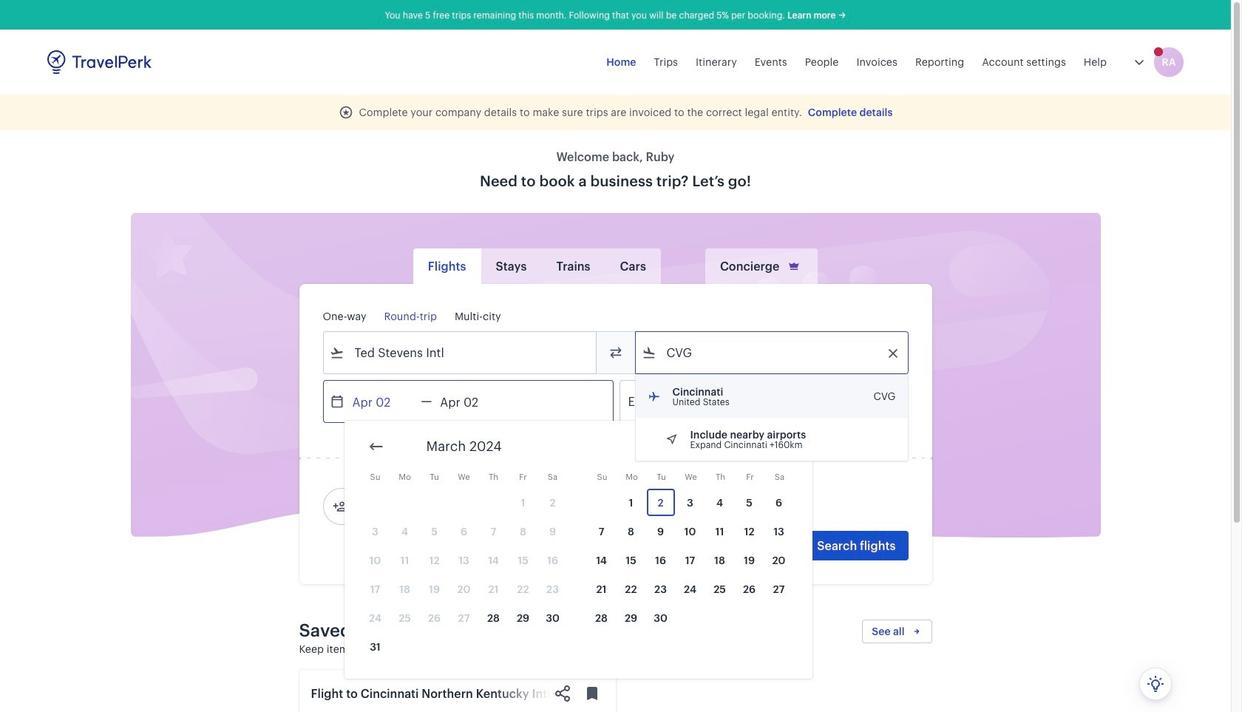 Task type: describe. For each thing, give the bounding box(es) containing it.
To search field
[[656, 341, 889, 365]]

From search field
[[344, 341, 576, 365]]

calendar application
[[344, 421, 1242, 679]]

not available. saturday, march 2, 2024 image
[[539, 489, 567, 516]]

choose saturday, april 20, 2024 as your check-in date. it's available. image
[[765, 547, 793, 574]]

choose saturday, april 13, 2024 as your check-in date. it's available. image
[[765, 518, 793, 545]]

Return text field
[[432, 381, 509, 422]]

choose monday, april 22, 2024 as your check-in date. it's available. image
[[617, 575, 645, 603]]

choose thursday, april 18, 2024 as your check-in date. it's available. image
[[706, 547, 734, 574]]

choose monday, april 15, 2024 as your check-in date. it's available. image
[[617, 547, 645, 574]]

Add first traveler search field
[[347, 495, 501, 518]]

choose saturday, april 27, 2024 as your check-in date. it's available. image
[[765, 575, 793, 603]]

choose wednesday, april 3, 2024 as your check-in date. it's available. image
[[676, 489, 704, 516]]

choose sunday, april 14, 2024 as your check-in date. it's available. image
[[588, 547, 616, 574]]

choose friday, april 26, 2024 as your check-in date. it's available. image
[[736, 575, 764, 603]]

choose tuesday, april 23, 2024 as your check-in date. it's available. image
[[647, 575, 675, 603]]

choose sunday, april 21, 2024 as your check-in date. it's available. image
[[588, 575, 616, 603]]

not available. saturday, march 23, 2024 image
[[539, 575, 567, 603]]

choose thursday, april 25, 2024 as your check-in date. it's available. image
[[706, 575, 734, 603]]

choose monday, april 8, 2024 as your check-in date. it's available. image
[[617, 518, 645, 545]]



Task type: vqa. For each thing, say whether or not it's contained in the screenshot.
2nd Alaska Airlines image from the bottom of the page
no



Task type: locate. For each thing, give the bounding box(es) containing it.
choose wednesday, april 24, 2024 as your check-in date. it's available. image
[[676, 575, 704, 603]]

move forward to switch to the next month. image
[[771, 438, 789, 456]]

not available. saturday, march 16, 2024 image
[[539, 547, 567, 574]]

move backward to switch to the previous month. image
[[367, 438, 385, 456]]

choose tuesday, april 16, 2024 as your check-in date. it's available. image
[[647, 547, 675, 574]]

not available. saturday, march 9, 2024 image
[[539, 518, 567, 545]]

choose friday, april 19, 2024 as your check-in date. it's available. image
[[736, 547, 764, 574]]

choose thursday, april 4, 2024 as your check-in date. it's available. image
[[706, 489, 734, 516]]

choose friday, april 5, 2024 as your check-in date. it's available. image
[[736, 489, 764, 516]]

choose saturday, april 6, 2024 as your check-in date. it's available. image
[[765, 489, 793, 516]]

choose thursday, april 11, 2024 as your check-in date. it's available. image
[[706, 518, 734, 545]]

choose sunday, april 7, 2024 as your check-in date. it's available. image
[[588, 518, 616, 545]]

choose wednesday, april 17, 2024 as your check-in date. it's available. image
[[676, 547, 704, 574]]

Depart text field
[[344, 381, 421, 422]]

choose tuesday, april 9, 2024 as your check-in date. it's available. image
[[647, 518, 675, 545]]

choose friday, april 12, 2024 as your check-in date. it's available. image
[[736, 518, 764, 545]]

choose monday, april 1, 2024 as your check-in date. it's available. image
[[617, 489, 645, 516]]

choose wednesday, april 10, 2024 as your check-in date. it's available. image
[[676, 518, 704, 545]]

selected as start date. tuesday, april 2, 2024 image
[[647, 489, 675, 516]]



